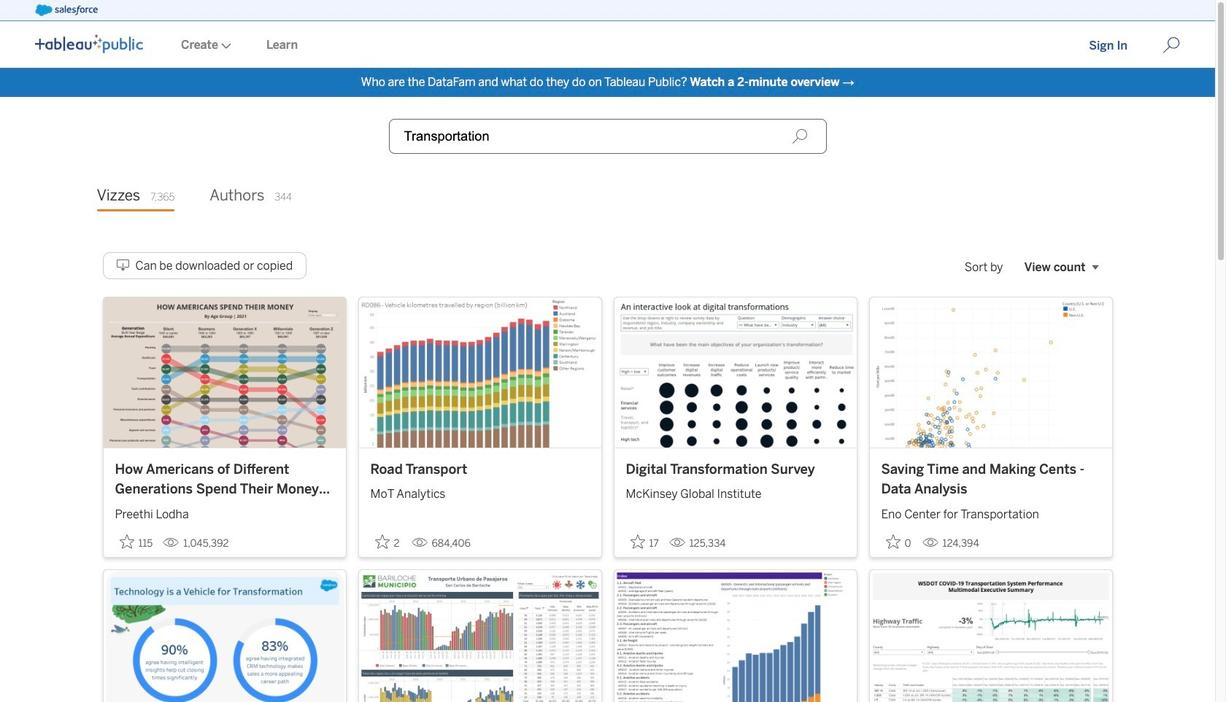 Task type: locate. For each thing, give the bounding box(es) containing it.
create image
[[218, 43, 231, 49]]

1 horizontal spatial add favorite image
[[375, 535, 389, 549]]

1 add favorite image from the left
[[119, 535, 134, 549]]

3 add favorite image from the left
[[630, 535, 645, 549]]

0 horizontal spatial add favorite image
[[119, 535, 134, 549]]

Add Favorite button
[[115, 530, 157, 555], [370, 530, 405, 555], [626, 530, 663, 555], [881, 530, 916, 555]]

logo image
[[35, 34, 143, 53]]

3 add favorite button from the left
[[626, 530, 663, 555]]

search image
[[792, 128, 808, 145]]

2 add favorite image from the left
[[375, 535, 389, 549]]

add favorite image for first add favorite button
[[119, 535, 134, 549]]

workbook thumbnail image
[[103, 298, 346, 448], [359, 298, 601, 448], [614, 298, 857, 448], [870, 298, 1112, 448], [103, 571, 346, 703], [359, 571, 601, 703], [614, 571, 857, 703], [870, 571, 1112, 703]]

add favorite image
[[119, 535, 134, 549], [375, 535, 389, 549], [630, 535, 645, 549]]

2 horizontal spatial add favorite image
[[630, 535, 645, 549]]

2 add favorite button from the left
[[370, 530, 405, 555]]



Task type: vqa. For each thing, say whether or not it's contained in the screenshot.
the left Add Favorite image
yes



Task type: describe. For each thing, give the bounding box(es) containing it.
go to search image
[[1145, 36, 1198, 54]]

add favorite image for 3rd add favorite button from the right
[[375, 535, 389, 549]]

4 add favorite button from the left
[[881, 530, 916, 555]]

add favorite image for second add favorite button from right
[[630, 535, 645, 549]]

Search input field
[[389, 119, 827, 154]]

1 add favorite button from the left
[[115, 530, 157, 555]]

salesforce logo image
[[35, 4, 98, 16]]

add favorite image
[[886, 535, 900, 549]]



